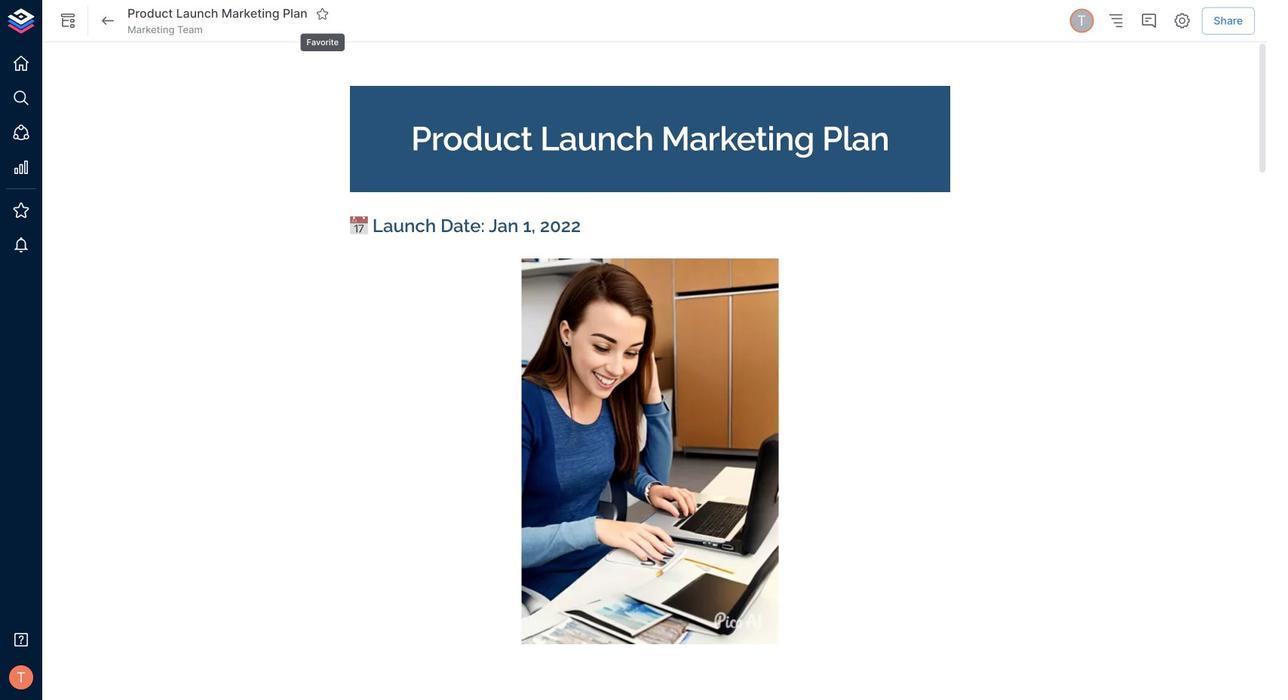 Task type: locate. For each thing, give the bounding box(es) containing it.
settings image
[[1173, 12, 1191, 30]]

comments image
[[1140, 12, 1158, 30]]

tooltip
[[299, 23, 346, 53]]

go back image
[[99, 12, 117, 30]]

table of contents image
[[1107, 12, 1125, 30]]

favorite image
[[316, 7, 329, 21]]



Task type: describe. For each thing, give the bounding box(es) containing it.
show wiki image
[[59, 12, 77, 30]]



Task type: vqa. For each thing, say whether or not it's contained in the screenshot.
settings image
yes



